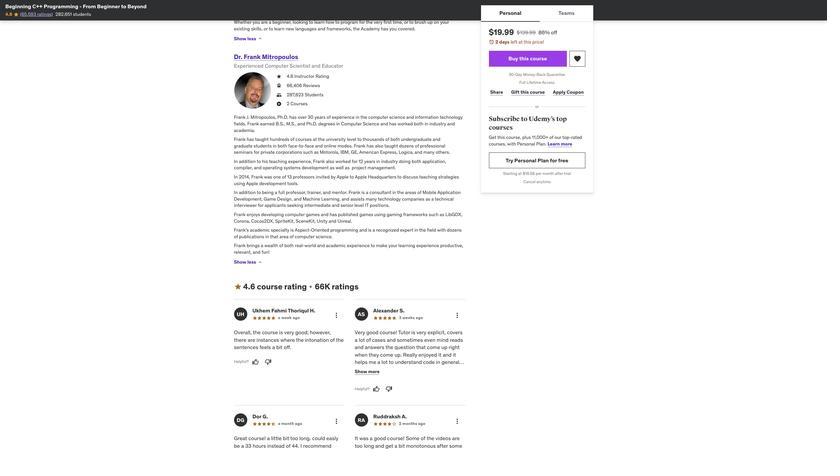 Task type: describe. For each thing, give the bounding box(es) containing it.
real-
[[295, 243, 305, 249]]

2 vertical spatial personal
[[515, 157, 537, 164]]

a down very
[[355, 337, 358, 343]]

xsmall image for 287,623 students
[[276, 92, 282, 98]]

frank down academia.
[[234, 136, 246, 142]]

dr.
[[234, 53, 243, 61]]

frank up 'assists'
[[349, 190, 360, 196]]

time,
[[393, 19, 403, 25]]

to up ge,
[[358, 136, 362, 142]]

bit inside it was a good course! some of the videos are too long and get a bit monotonous after some time but i am happy to have finally finished it
[[399, 443, 405, 450]]

educator
[[322, 62, 343, 69]]

1 vertical spatial lot
[[382, 359, 388, 366]]

4.6 for 4.6
[[5, 11, 12, 17]]

your inside whether you are a beginner, looking to learn how to program for the very first time, or to brush up on your existing skills, or to learn new languages and frameworks, the academy has you covered.
[[440, 19, 449, 25]]

frank right 2014,
[[251, 174, 263, 180]]

are inside whether you are a beginner, looking to learn how to program for the very first time, or to brush up on your existing skills, or to learn new languages and frameworks, the academy has you covered.
[[261, 19, 268, 25]]

frank up corona,
[[234, 212, 246, 218]]

of inside the overall, the course is very good; however, there are instances where the intonation of the sentences feels a bit off.
[[330, 337, 335, 343]]

287,623
[[287, 92, 304, 98]]

0 horizontal spatial industry
[[381, 159, 398, 164]]

time
[[355, 450, 366, 451]]

a inside the overall, the course is very good; however, there are instances where the intonation of the sentences feels a bit off.
[[272, 344, 275, 351]]

is left aspect-
[[291, 227, 294, 233]]

they
[[369, 352, 379, 358]]

it inside great course! a little bit too long. could easly be a 33 hours instead of 44. i recommend watching it on 1.75 speed. huge thumbs up f
[[257, 450, 260, 451]]

a left little
[[267, 436, 270, 442]]

1 games from the left
[[306, 212, 320, 218]]

1 horizontal spatial ph.d.
[[306, 121, 317, 127]]

well
[[336, 165, 344, 171]]

to inside very good course! tutor is very explicit, covers a lot of cases and sometimes even mind reads and answers the question that come up right when they come up. really enjoyed it and it helps me a lot to understand code in general better.
[[389, 359, 394, 366]]

is left recognized
[[368, 227, 372, 233]]

design,
[[277, 196, 293, 202]]

right
[[449, 344, 460, 351]]

xsmall image down fun!
[[258, 260, 263, 265]]

0 vertical spatial come
[[427, 344, 440, 351]]

to left his
[[257, 159, 261, 164]]

show less for second show less button from the bottom of the page
[[234, 36, 256, 42]]

left
[[511, 39, 518, 45]]

that area
[[270, 234, 289, 240]]

$19.99 $139.99 86% off
[[489, 27, 558, 37]]

mark review by alexander s. as unhelpful image
[[386, 386, 392, 393]]

has left published
[[330, 212, 337, 218]]

the left areas
[[397, 190, 404, 196]]

mark review by alexander s. as helpful image
[[373, 386, 380, 393]]

66k
[[315, 282, 330, 292]]

to-
[[299, 143, 305, 149]]

experienced
[[234, 62, 264, 69]]

of right areas
[[418, 190, 422, 196]]

1 horizontal spatial also
[[375, 143, 384, 149]]

intonation
[[305, 337, 329, 343]]

how
[[326, 19, 334, 25]]

0 vertical spatial at
[[519, 39, 523, 45]]

1 vertical spatial or
[[264, 26, 268, 32]]

cancel
[[524, 179, 536, 184]]

2 months ago
[[399, 422, 426, 427]]

corona,
[[234, 218, 250, 224]]

up.
[[395, 352, 402, 358]]

a down mobile
[[432, 196, 434, 202]]

the down program
[[353, 26, 360, 32]]

using gaming
[[375, 212, 402, 218]]

strategies
[[439, 174, 459, 180]]

computer inside dr. frank mitropoulos experienced computer scientist and educator
[[265, 62, 288, 69]]

of down frank's
[[234, 234, 238, 240]]

overall, the course is very good; however, there are instances where the intonation of the sentences feels a bit off.
[[234, 329, 344, 351]]

instructor
[[295, 73, 315, 79]]

xsmall image down skills,
[[258, 36, 263, 41]]

months
[[403, 422, 417, 427]]

1 vertical spatial level
[[355, 203, 364, 209]]

1.75
[[268, 450, 277, 451]]

more for learn more
[[561, 141, 573, 147]]

0 vertical spatial academic
[[250, 227, 270, 233]]

gift this course link
[[510, 86, 547, 99]]

of down undergraduate
[[415, 143, 419, 149]]

as left libgdx,
[[440, 212, 445, 218]]

of up degrees
[[327, 114, 331, 120]]

ratings
[[332, 282, 359, 292]]

programming
[[44, 3, 78, 10]]

0 vertical spatial you
[[253, 19, 260, 25]]

motorola,
[[320, 149, 339, 155]]

very
[[355, 329, 365, 336]]

1 vertical spatial month
[[282, 422, 294, 427]]

scientist
[[290, 62, 311, 69]]

ge,
[[351, 149, 358, 155]]

the up the online
[[318, 136, 325, 142]]

to left make
[[371, 243, 375, 249]]

show for second show less button from the bottom of the page
[[234, 36, 246, 42]]

is up 'assists'
[[362, 190, 365, 196]]

computer inside frank j. mitropoulos, ph.d. has over 30 years of experience in the computer science and information technology fields. frank earned b.s., m.s., and ph.d. degrees in computer science and has worked both in industry and academia. frank has taught hundreds of courses at the university level to thousands of both undergraduate and graduate students in both face-to-face and online modes. frank has also taught dozens of professional seminars for private corporations such as motorola, ibm, ge, american express, logica, and many others. in addition to his teaching experience, frank also worked for 12 years in industry doing both application, compiler, and operating systems development as well as  project management. in 2014, frank was one of 13 professors invited by apple to apple headquarters to discuss teaching strategies using apple development tools. in addition to being a full professor, trainer, and mentor. frank is a consultant in the areas of mobile application development, game design, and machine learning, and assists many technology companies as a technical interviewer for applicants seeking intermediate and senior level it positions. frank enjoys developing computer games and has published games using gaming frameworks such as libgdx, corona, cocos2dx, spritekit, scenekit, unity and unreal. frank's academic specialty is aspect-oriented programming and is a recognized expert in the field with dozens of publications in that area of computer science. frank brings a wealth of both real-world and academic experience to make your learning experience productive, relevant, and fun!
[[341, 121, 362, 127]]

finally
[[421, 450, 435, 451]]

frank up ge,
[[354, 143, 366, 149]]

beginning
[[5, 3, 31, 10]]

2 vertical spatial or
[[535, 104, 539, 109]]

for left 12
[[352, 159, 358, 164]]

this for buy
[[520, 55, 529, 62]]

on for it
[[261, 450, 267, 451]]

a down the 'fahmi' at the bottom left
[[278, 316, 281, 321]]

helpful? for mark review by alexander s. as helpful image
[[355, 387, 370, 392]]

subscribe
[[489, 115, 520, 123]]

is inside very good course! tutor is very explicit, covers a lot of cases and sometimes even mind reads and answers the question that come up right when they come up. really enjoyed it and it helps me a lot to understand code in general better.
[[412, 329, 415, 336]]

frank down j.
[[247, 121, 259, 127]]

this for gift
[[521, 89, 529, 95]]

beginner
[[97, 3, 120, 10]]

1 vertical spatial development
[[259, 181, 286, 187]]

dr. frank mitropoulos image
[[234, 72, 271, 109]]

1 horizontal spatial apple
[[337, 174, 349, 180]]

4.6 for 4.6 course rating
[[243, 282, 255, 292]]

medium image
[[234, 283, 242, 291]]

alarm image
[[489, 39, 494, 45]]

less for xsmall image underneath fun!
[[247, 259, 256, 265]]

application,
[[423, 159, 446, 164]]

guarantee
[[547, 72, 565, 77]]

this for get
[[498, 135, 505, 140]]

bit inside great course! a little bit too long. could easly be a 33 hours instead of 44. i recommend watching it on 1.75 speed. huge thumbs up f
[[283, 436, 289, 442]]

experience down programming
[[347, 243, 370, 249]]

invited
[[316, 174, 330, 180]]

developing
[[261, 212, 284, 218]]

technical
[[435, 196, 454, 202]]

learn more link
[[548, 141, 573, 147]]

1 horizontal spatial taught
[[385, 143, 398, 149]]

with
[[508, 141, 516, 147]]

additional actions for review by ukhem fahmi thoriqul h. image
[[332, 312, 340, 320]]

1 horizontal spatial years
[[364, 159, 375, 164]]

in inside very good course! tutor is very explicit, covers a lot of cases and sometimes even mind reads and answers the question that come up right when they come up. really enjoyed it and it helps me a lot to understand code in general better.
[[436, 359, 441, 366]]

relevant,
[[234, 249, 252, 255]]

published
[[338, 212, 358, 218]]

0 horizontal spatial teaching
[[269, 159, 287, 164]]

am
[[379, 450, 386, 451]]

top
[[557, 115, 567, 123]]

ra
[[358, 417, 365, 424]]

a.
[[402, 414, 407, 420]]

good inside very good course! tutor is very explicit, covers a lot of cases and sometimes even mind reads and answers the question that come up right when they come up. really enjoyed it and it helps me a lot to understand code in general better.
[[367, 329, 379, 336]]

try personal plan for free link
[[489, 153, 586, 169]]

whether
[[234, 19, 252, 25]]

2 addition from the top
[[239, 190, 256, 196]]

ukhem fahmi thoriqul h.
[[253, 308, 315, 314]]

to up 'frameworks,'
[[335, 19, 340, 25]]

more for show more
[[368, 369, 380, 375]]

course for gift
[[530, 89, 545, 95]]

hours
[[253, 443, 266, 450]]

show less for second show less button
[[234, 259, 256, 265]]

xsmall image left the 66,406
[[276, 83, 282, 89]]

get
[[489, 135, 497, 140]]

4.6 for 4.6 instructor rating
[[287, 73, 293, 79]]

sometimes
[[397, 337, 423, 343]]

1 vertical spatial many
[[366, 196, 377, 202]]

2 games from the left
[[360, 212, 373, 218]]

to left discuss
[[398, 174, 402, 180]]

mitropoulos
[[262, 53, 298, 61]]

libgdx,
[[446, 212, 463, 218]]

others.
[[436, 149, 450, 155]]

cocos2dx, spritekit,
[[251, 218, 295, 224]]

frank up fields.
[[234, 114, 246, 120]]

to inside subscribe to udemy's top courses
[[521, 115, 528, 123]]

as left the motorola,
[[314, 149, 319, 155]]

where
[[281, 337, 295, 343]]

of up face-
[[291, 136, 295, 142]]

course,
[[506, 135, 521, 140]]

me
[[369, 359, 376, 366]]

scenekit,
[[296, 218, 316, 224]]

a right me
[[378, 359, 380, 366]]

personal inside button
[[500, 10, 522, 16]]

for up enjoys
[[258, 203, 264, 209]]

2 in from the top
[[234, 174, 238, 180]]

game
[[264, 196, 276, 202]]

price!
[[533, 39, 544, 45]]

1 vertical spatial also
[[326, 159, 335, 164]]

the up instances
[[253, 329, 261, 336]]

it right enjoyed
[[439, 352, 442, 358]]

2 for 2 months ago
[[399, 422, 402, 427]]

express,
[[380, 149, 398, 155]]

for left free
[[550, 157, 557, 164]]

2 for 2 courses
[[287, 101, 290, 107]]

as down mobile
[[426, 196, 430, 202]]

of right that area
[[290, 234, 294, 240]]

both down hundreds
[[278, 143, 287, 149]]

b.s.,
[[276, 121, 285, 127]]

to left being
[[257, 190, 261, 196]]

from
[[83, 3, 96, 10]]

world
[[305, 243, 316, 249]]

1 horizontal spatial industry
[[430, 121, 446, 127]]

0 vertical spatial technology
[[440, 114, 463, 120]]

2 horizontal spatial apple
[[355, 174, 367, 180]]

very inside very good course! tutor is very explicit, covers a lot of cases and sometimes even mind reads and answers the question that come up right when they come up. really enjoyed it and it helps me a lot to understand code in general better.
[[417, 329, 427, 336]]

students
[[305, 92, 324, 98]]

0 vertical spatial worked
[[398, 121, 413, 127]]

apply coupon
[[553, 89, 584, 95]]

areas
[[405, 190, 417, 196]]

try
[[506, 157, 514, 164]]

a up little
[[278, 422, 281, 427]]

show more button
[[355, 365, 380, 379]]

0 vertical spatial lot
[[359, 337, 365, 343]]

s.
[[400, 308, 405, 314]]

0 vertical spatial ph.d.
[[277, 114, 288, 120]]

be
[[234, 443, 240, 450]]

recommend
[[303, 443, 332, 450]]

to left beyond
[[121, 3, 126, 10]]

xsmall image left 2 courses
[[276, 101, 282, 107]]

to up languages
[[309, 19, 313, 25]]

both down information
[[414, 121, 424, 127]]

too inside great course! a little bit too long. could easly be a 33 hours instead of 44. i recommend watching it on 1.75 speed. huge thumbs up f
[[290, 436, 298, 442]]

to down beginner, at left top
[[269, 26, 273, 32]]

a up watching
[[241, 443, 244, 450]]

has up american
[[367, 143, 374, 149]]

a right being
[[275, 190, 277, 196]]

0 horizontal spatial years
[[315, 114, 326, 120]]

0 horizontal spatial apple
[[246, 181, 258, 187]]

very inside whether you are a beginner, looking to learn how to program for the very first time, or to brush up on your existing skills, or to learn new languages and frameworks, the academy has you covered.
[[374, 19, 383, 25]]

and inside dr. frank mitropoulos experienced computer scientist and educator
[[312, 62, 321, 69]]

1 in from the top
[[234, 159, 238, 164]]

both up dozens
[[391, 136, 400, 142]]

1 horizontal spatial development
[[302, 165, 329, 171]]

happy
[[387, 450, 402, 451]]

your inside frank j. mitropoulos, ph.d. has over 30 years of experience in the computer science and information technology fields. frank earned b.s., m.s., and ph.d. degrees in computer science and has worked both in industry and academia. frank has taught hundreds of courses at the university level to thousands of both undergraduate and graduate students in both face-to-face and online modes. frank has also taught dozens of professional seminars for private corporations such as motorola, ibm, ge, american express, logica, and many others. in addition to his teaching experience, frank also worked for 12 years in industry doing both application, compiler, and operating systems development as well as  project management. in 2014, frank was one of 13 professors invited by apple to apple headquarters to discuss teaching strategies using apple development tools. in addition to being a full professor, trainer, and mentor. frank is a consultant in the areas of mobile application development, game design, and machine learning, and assists many technology companies as a technical interviewer for applicants seeking intermediate and senior level it positions. frank enjoys developing computer games and has published games using gaming frameworks such as libgdx, corona, cocos2dx, spritekit, scenekit, unity and unreal. frank's academic specialty is aspect-oriented programming and is a recognized expert in the field with dozens of publications in that area of computer science. frank brings a wealth of both real-world and academic experience to make your learning experience productive, relevant, and fun!
[[389, 243, 398, 249]]

at inside starting at $16.58 per month after trial cancel anytime
[[519, 171, 522, 176]]

2 vertical spatial xsmall image
[[308, 284, 314, 290]]

the left field at the right of page
[[419, 227, 426, 233]]

enjoys
[[247, 212, 260, 218]]

has up 'graduate students'
[[247, 136, 254, 142]]

there
[[234, 337, 247, 343]]

1 vertical spatial teaching
[[419, 174, 437, 180]]

a up fun!
[[261, 243, 263, 249]]

0 horizontal spatial come
[[380, 352, 393, 358]]

being
[[262, 190, 274, 196]]

both left the real-
[[285, 243, 294, 249]]

good;
[[295, 329, 309, 336]]

0 horizontal spatial learn
[[274, 26, 285, 32]]

ago for very
[[416, 316, 423, 321]]

online
[[324, 143, 337, 149]]

instances
[[257, 337, 279, 343]]

of inside very good course! tutor is very explicit, covers a lot of cases and sometimes even mind reads and answers the question that come up right when they come up. really enjoyed it and it helps me a lot to understand code in general better.
[[366, 337, 371, 343]]

3 weeks ago
[[399, 316, 423, 321]]

1 horizontal spatial academic
[[326, 243, 346, 249]]

of inside it was a good course! some of the videos are too long and get a bit monotonous after some time but i am happy to have finally finished it
[[421, 436, 426, 442]]

a left recognized
[[373, 227, 375, 233]]

the up the science
[[361, 114, 367, 120]]

day
[[516, 72, 522, 77]]

both down logica, and
[[412, 159, 421, 164]]

0 horizontal spatial technology
[[378, 196, 401, 202]]



Task type: locate. For each thing, give the bounding box(es) containing it.
1 vertical spatial less
[[247, 259, 256, 265]]

1 vertical spatial show less button
[[234, 256, 263, 269]]

month up anytime
[[543, 171, 554, 176]]

a up it
[[366, 190, 369, 196]]

courses,
[[489, 141, 506, 147]]

lot right me
[[382, 359, 388, 366]]

for inside whether you are a beginner, looking to learn how to program for the very first time, or to brush up on your existing skills, or to learn new languages and frameworks, the academy has you covered.
[[359, 19, 365, 25]]

xsmall image
[[258, 36, 263, 41], [276, 83, 282, 89], [276, 101, 282, 107], [258, 260, 263, 265]]

a up happy
[[395, 443, 398, 450]]

show less down relevant,
[[234, 259, 256, 265]]

mobile
[[423, 190, 437, 196]]

2 horizontal spatial bit
[[399, 443, 405, 450]]

1 less from the top
[[247, 36, 256, 42]]

up inside great course! a little bit too long. could easly be a 33 hours instead of 44. i recommend watching it on 1.75 speed. huge thumbs up f
[[329, 450, 335, 451]]

2 show less from the top
[[234, 259, 256, 265]]

really
[[403, 352, 417, 358]]

less
[[247, 36, 256, 42], [247, 259, 256, 265]]

additional actions for review by dor g. image
[[332, 418, 340, 426]]

0 vertical spatial your
[[440, 19, 449, 25]]

2 vertical spatial in
[[234, 190, 238, 196]]

less for xsmall image below skills,
[[247, 36, 256, 42]]

0 vertical spatial bit
[[276, 344, 283, 351]]

1 vertical spatial are
[[248, 337, 255, 343]]

are inside it was a good course! some of the videos are too long and get a bit monotonous after some time but i am happy to have finally finished it
[[452, 436, 460, 442]]

xsmall image down dr. frank mitropoulos experienced computer scientist and educator
[[276, 73, 282, 80]]

coupon
[[567, 89, 584, 95]]

full professor,
[[278, 190, 306, 196]]

many down professional
[[424, 149, 435, 155]]

fun!
[[262, 249, 270, 255]]

to left have
[[403, 450, 408, 451]]

of up speed.
[[286, 443, 291, 450]]

courses
[[291, 101, 308, 107]]

general
[[442, 359, 460, 366]]

personal inside get this course, plus 11,000+ of our top-rated courses, with personal plan.
[[517, 141, 535, 147]]

0 vertical spatial or
[[404, 19, 409, 25]]

a inside whether you are a beginner, looking to learn how to program for the very first time, or to brush up on your existing skills, or to learn new languages and frameworks, the academy has you covered.
[[269, 19, 271, 25]]

learn left how
[[314, 19, 325, 25]]

course for buy
[[530, 55, 547, 62]]

courses inside subscribe to udemy's top courses
[[489, 123, 513, 132]]

up inside whether you are a beginner, looking to learn how to program for the very first time, or to brush up on your existing skills, or to learn new languages and frameworks, the academy has you covered.
[[428, 19, 433, 25]]

this inside button
[[520, 55, 529, 62]]

of left 13
[[282, 174, 286, 180]]

2 show less button from the top
[[234, 256, 263, 269]]

0 horizontal spatial i
[[301, 443, 302, 450]]

after up finished on the bottom right of the page
[[437, 443, 448, 450]]

academic down science.
[[326, 243, 346, 249]]

cases
[[372, 337, 386, 343]]

2014,
[[239, 174, 250, 180]]

too inside it was a good course! some of the videos are too long and get a bit monotonous after some time but i am happy to have finally finished it
[[355, 443, 363, 450]]

ph.d. up 'b.s.,'
[[277, 114, 288, 120]]

also down the motorola,
[[326, 159, 335, 164]]

1 vertical spatial computer
[[341, 121, 362, 127]]

1 horizontal spatial month
[[543, 171, 554, 176]]

field
[[427, 227, 436, 233]]

1 horizontal spatial i
[[376, 450, 377, 451]]

1 vertical spatial your
[[389, 243, 398, 249]]

0 horizontal spatial courses
[[296, 136, 312, 142]]

of up answers
[[366, 337, 371, 343]]

on inside whether you are a beginner, looking to learn how to program for the very first time, or to brush up on your existing skills, or to learn new languages and frameworks, the academy has you covered.
[[434, 19, 439, 25]]

easly
[[327, 436, 339, 442]]

too up 44.
[[290, 436, 298, 442]]

ago for some
[[418, 422, 426, 427]]

course inside the gift this course link
[[530, 89, 545, 95]]

1 show less from the top
[[234, 36, 256, 42]]

2 vertical spatial computer
[[295, 234, 315, 240]]

this down $139.99
[[524, 39, 532, 45]]

free
[[559, 157, 569, 164]]

was inside it was a good course! some of the videos are too long and get a bit monotonous after some time but i am happy to have finally finished it
[[360, 436, 369, 442]]

up right the brush
[[428, 19, 433, 25]]

xsmall image for 4.6 instructor rating
[[276, 73, 282, 80]]

helpful? for 'mark review by ukhem fahmi thoriqul h. as helpful' image at left
[[234, 359, 249, 364]]

courses down subscribe
[[489, 123, 513, 132]]

a
[[269, 19, 271, 25], [275, 190, 277, 196], [366, 190, 369, 196], [432, 196, 434, 202], [373, 227, 375, 233], [261, 243, 263, 249], [278, 316, 281, 321], [355, 337, 358, 343], [272, 344, 275, 351], [378, 359, 380, 366], [278, 422, 281, 427], [267, 436, 270, 442], [370, 436, 373, 442], [241, 443, 244, 450], [395, 443, 398, 450]]

1 horizontal spatial learn
[[314, 19, 325, 25]]

come
[[427, 344, 440, 351], [380, 352, 393, 358]]

your right the brush
[[440, 19, 449, 25]]

the up academy
[[366, 19, 373, 25]]

0 horizontal spatial helpful?
[[234, 359, 249, 364]]

course inside buy this course button
[[530, 55, 547, 62]]

question
[[395, 344, 415, 351]]

course! up cases
[[380, 329, 397, 336]]

publications
[[239, 234, 264, 240]]

4.6 instructor rating
[[287, 73, 329, 79]]

1 horizontal spatial more
[[561, 141, 573, 147]]

0 vertical spatial are
[[261, 19, 268, 25]]

2 less from the top
[[247, 259, 256, 265]]

corporations
[[276, 149, 302, 155]]

course up "ukhem"
[[257, 282, 283, 292]]

to up covered.
[[410, 19, 414, 25]]

course! inside very good course! tutor is very explicit, covers a lot of cases and sometimes even mind reads and answers the question that come up right when they come up. really enjoyed it and it helps me a lot to understand code in general better.
[[380, 329, 397, 336]]

on for up
[[434, 19, 439, 25]]

interviewer
[[234, 203, 257, 209]]

4.6 course rating
[[243, 282, 307, 292]]

ago up 'long.'
[[295, 422, 302, 427]]

1 vertical spatial at
[[313, 136, 317, 142]]

of up the express,
[[386, 136, 390, 142]]

33
[[245, 443, 252, 450]]

is up the "sometimes"
[[412, 329, 415, 336]]

learn
[[548, 141, 560, 147]]

0 horizontal spatial many
[[366, 196, 377, 202]]

good inside it was a good course! some of the videos are too long and get a bit monotonous after some time but i am happy to have finally finished it
[[374, 436, 386, 442]]

in
[[356, 114, 360, 120], [336, 121, 340, 127], [425, 121, 429, 127], [273, 143, 277, 149], [377, 159, 380, 164], [393, 190, 396, 196], [415, 227, 418, 233], [265, 234, 269, 240], [436, 359, 441, 366]]

development down experience, frank
[[302, 165, 329, 171]]

dor
[[253, 414, 262, 420]]

1 horizontal spatial such
[[429, 212, 439, 218]]

course! up hours
[[249, 436, 266, 442]]

0 vertical spatial also
[[375, 143, 384, 149]]

0 vertical spatial i
[[301, 443, 302, 450]]

0 vertical spatial learn
[[314, 19, 325, 25]]

as left well
[[330, 165, 335, 171]]

beyond
[[128, 3, 147, 10]]

1 show less button from the top
[[234, 32, 263, 45]]

of down that area
[[279, 243, 283, 249]]

and inside it was a good course! some of the videos are too long and get a bit monotonous after some time but i am happy to have finally finished it
[[376, 443, 384, 450]]

frank up relevant,
[[234, 243, 246, 249]]

frank inside dr. frank mitropoulos experienced computer scientist and educator
[[244, 53, 261, 61]]

less down relevant,
[[247, 259, 256, 265]]

gift
[[511, 89, 520, 95]]

alexander s.
[[373, 308, 405, 314]]

1 horizontal spatial worked
[[398, 121, 413, 127]]

the down good;
[[296, 337, 304, 343]]

a up long
[[370, 436, 373, 442]]

1 vertical spatial addition
[[239, 190, 256, 196]]

of inside great course! a little bit too long. could easly be a 33 hours instead of 44. i recommend watching it on 1.75 speed. huge thumbs up f
[[286, 443, 291, 450]]

after inside it was a good course! some of the videos are too long and get a bit monotonous after some time but i am happy to have finally finished it
[[437, 443, 448, 450]]

the inside very good course! tutor is very explicit, covers a lot of cases and sometimes even mind reads and answers the question that come up right when they come up. really enjoyed it and it helps me a lot to understand code in general better.
[[386, 344, 393, 351]]

additional actions for review by alexander s. image
[[453, 312, 461, 320]]

0 horizontal spatial more
[[368, 369, 380, 375]]

1 horizontal spatial games
[[360, 212, 373, 218]]

answers
[[365, 344, 385, 351]]

xsmall image
[[276, 73, 282, 80], [276, 92, 282, 98], [308, 284, 314, 290]]

i
[[301, 443, 302, 450], [376, 450, 377, 451]]

show down helps
[[355, 369, 367, 375]]

as  project
[[345, 165, 367, 171]]

it down some on the bottom of page
[[456, 450, 460, 451]]

of left our
[[550, 135, 554, 140]]

was
[[264, 174, 272, 180], [360, 436, 369, 442]]

very up even on the right of the page
[[417, 329, 427, 336]]

0 vertical spatial teaching
[[269, 159, 287, 164]]

after left trial
[[555, 171, 564, 176]]

years right 12
[[364, 159, 375, 164]]

mark review by ukhem fahmi thoriqul h. as unhelpful image
[[265, 359, 272, 366]]

hundreds
[[270, 136, 289, 142]]

fields.
[[234, 121, 246, 127]]

is inside the overall, the course is very good; however, there are instances where the intonation of the sentences feels a bit off.
[[279, 329, 283, 336]]

mark review by ukhem fahmi thoriqul h. as helpful image
[[252, 359, 259, 366]]

2 horizontal spatial up
[[442, 344, 448, 351]]

0 vertical spatial 4.6
[[5, 11, 12, 17]]

huge
[[296, 450, 308, 451]]

0 horizontal spatial development
[[259, 181, 286, 187]]

1 horizontal spatial 2
[[399, 422, 402, 427]]

0 vertical spatial addition
[[239, 159, 256, 164]]

personal down plus
[[517, 141, 535, 147]]

i inside great course! a little bit too long. could easly be a 33 hours instead of 44. i recommend watching it on 1.75 speed. huge thumbs up f
[[301, 443, 302, 450]]

companies
[[402, 196, 425, 202]]

30-day money-back guarantee full lifetime access
[[509, 72, 565, 85]]

private
[[261, 149, 275, 155]]

2 horizontal spatial are
[[452, 436, 460, 442]]

after inside starting at $16.58 per month after trial cancel anytime
[[555, 171, 564, 176]]

very inside the overall, the course is very good; however, there are instances where the intonation of the sentences feels a bit off.
[[284, 329, 294, 336]]

0 horizontal spatial 2
[[287, 101, 290, 107]]

0 vertical spatial less
[[247, 36, 256, 42]]

1 horizontal spatial was
[[360, 436, 369, 442]]

undergraduate
[[401, 136, 432, 142]]

buy
[[509, 55, 518, 62]]

2 vertical spatial 2
[[399, 422, 402, 427]]

tab list
[[481, 5, 593, 22]]

to down as  project
[[350, 174, 354, 180]]

1 horizontal spatial after
[[555, 171, 564, 176]]

rating
[[284, 282, 307, 292]]

industry down the express,
[[381, 159, 398, 164]]

has
[[381, 26, 388, 32], [290, 114, 297, 120], [389, 121, 397, 127], [247, 136, 254, 142], [367, 143, 374, 149], [330, 212, 337, 218]]

bit inside the overall, the course is very good; however, there are instances where the intonation of the sentences feels a bit off.
[[276, 344, 283, 351]]

2 horizontal spatial 4.6
[[287, 73, 293, 79]]

intermediate
[[305, 203, 331, 209]]

is up where
[[279, 329, 283, 336]]

doing
[[399, 159, 411, 164]]

1 horizontal spatial you
[[390, 26, 397, 32]]

frank j. mitropoulos, ph.d. has over 30 years of experience in the computer science and information technology fields. frank earned b.s., m.s., and ph.d. degrees in computer science and has worked both in industry and academia. frank has taught hundreds of courses at the university level to thousands of both undergraduate and graduate students in both face-to-face and online modes. frank has also taught dozens of professional seminars for private corporations such as motorola, ibm, ge, american express, logica, and many others. in addition to his teaching experience, frank also worked for 12 years in industry doing both application, compiler, and operating systems development as well as  project management. in 2014, frank was one of 13 professors invited by apple to apple headquarters to discuss teaching strategies using apple development tools. in addition to being a full professor, trainer, and mentor. frank is a consultant in the areas of mobile application development, game design, and machine learning, and assists many technology companies as a technical interviewer for applicants seeking intermediate and senior level it positions. frank enjoys developing computer games and has published games using gaming frameworks such as libgdx, corona, cocos2dx, spritekit, scenekit, unity and unreal. frank's academic specialty is aspect-oriented programming and is a recognized expert in the field with dozens of publications in that area of computer science. frank brings a wealth of both real-world and academic experience to make your learning experience productive, relevant, and fun!
[[234, 114, 464, 255]]

0 vertical spatial good
[[367, 329, 379, 336]]

taught up 'graduate students'
[[255, 136, 269, 142]]

2 horizontal spatial 2
[[496, 39, 498, 45]]

worked up well
[[336, 159, 351, 164]]

compiler,
[[234, 165, 253, 171]]

taught up the express,
[[385, 143, 398, 149]]

plan
[[538, 157, 549, 164]]

tab list containing personal
[[481, 5, 593, 22]]

very
[[374, 19, 383, 25], [284, 329, 294, 336], [417, 329, 427, 336]]

0 vertical spatial in
[[234, 159, 238, 164]]

wishlist image
[[574, 55, 582, 63]]

level
[[347, 136, 357, 142], [355, 203, 364, 209]]

month inside starting at $16.58 per month after trial cancel anytime
[[543, 171, 554, 176]]

1 vertical spatial more
[[368, 369, 380, 375]]

up inside very good course! tutor is very explicit, covers a lot of cases and sometimes even mind reads and answers the question that come up right when they come up. really enjoyed it and it helps me a lot to understand code in general better.
[[442, 344, 448, 351]]

1 vertical spatial courses
[[296, 136, 312, 142]]

show down existing
[[234, 36, 246, 42]]

course! inside it was a good course! some of the videos are too long and get a bit monotonous after some time but i am happy to have finally finished it
[[387, 436, 405, 442]]

course! inside great course! a little bit too long. could easly be a 33 hours instead of 44. i recommend watching it on 1.75 speed. huge thumbs up f
[[249, 436, 266, 442]]

at inside frank j. mitropoulos, ph.d. has over 30 years of experience in the computer science and information technology fields. frank earned b.s., m.s., and ph.d. degrees in computer science and has worked both in industry and academia. frank has taught hundreds of courses at the university level to thousands of both undergraduate and graduate students in both face-to-face and online modes. frank has also taught dozens of professional seminars for private corporations such as motorola, ibm, ge, american express, logica, and many others. in addition to his teaching experience, frank also worked for 12 years in industry doing both application, compiler, and operating systems development as well as  project management. in 2014, frank was one of 13 professors invited by apple to apple headquarters to discuss teaching strategies using apple development tools. in addition to being a full professor, trainer, and mentor. frank is a consultant in the areas of mobile application development, game design, and machine learning, and assists many technology companies as a technical interviewer for applicants seeking intermediate and senior level it positions. frank enjoys developing computer games and has published games using gaming frameworks such as libgdx, corona, cocos2dx, spritekit, scenekit, unity and unreal. frank's academic specialty is aspect-oriented programming and is a recognized expert in the field with dozens of publications in that area of computer science. frank brings a wealth of both real-world and academic experience to make your learning experience productive, relevant, and fun!
[[313, 136, 317, 142]]

1 horizontal spatial bit
[[283, 436, 289, 442]]

i left am
[[376, 450, 377, 451]]

american
[[359, 149, 379, 155]]

personal button
[[481, 5, 540, 21]]

development down one
[[259, 181, 286, 187]]

long.
[[300, 436, 311, 442]]

experience up degrees
[[332, 114, 355, 120]]

and inside whether you are a beginner, looking to learn how to program for the very first time, or to brush up on your existing skills, or to learn new languages and frameworks, the academy has you covered.
[[318, 26, 326, 32]]

2 days left at this price!
[[496, 39, 544, 45]]

ph.d. down 30
[[306, 121, 317, 127]]

0 horizontal spatial your
[[389, 243, 398, 249]]

was left one
[[264, 174, 272, 180]]

was right it
[[360, 436, 369, 442]]

0 vertical spatial level
[[347, 136, 357, 142]]

the inside it was a good course! some of the videos are too long and get a bit monotonous after some time but i am happy to have finally finished it
[[427, 436, 435, 442]]

i inside it was a good course! some of the videos are too long and get a bit monotonous after some time but i am happy to have finally finished it
[[376, 450, 377, 451]]

1 vertical spatial was
[[360, 436, 369, 442]]

taught
[[255, 136, 269, 142], [385, 143, 398, 149]]

this right gift
[[521, 89, 529, 95]]

seeking
[[287, 203, 303, 209]]

starting at $16.58 per month after trial cancel anytime
[[503, 171, 571, 184]]

better.
[[355, 366, 370, 373]]

frameworks
[[403, 212, 428, 218]]

code
[[423, 359, 435, 366]]

to inside it was a good course! some of the videos are too long and get a bit monotonous after some time but i am happy to have finally finished it
[[403, 450, 408, 451]]

3
[[399, 316, 402, 321]]

for down 'graduate students'
[[254, 149, 260, 155]]

was inside frank j. mitropoulos, ph.d. has over 30 years of experience in the computer science and information technology fields. frank earned b.s., m.s., and ph.d. degrees in computer science and has worked both in industry and academia. frank has taught hundreds of courses at the university level to thousands of both undergraduate and graduate students in both face-to-face and online modes. frank has also taught dozens of professional seminars for private corporations such as motorola, ibm, ge, american express, logica, and many others. in addition to his teaching experience, frank also worked for 12 years in industry doing both application, compiler, and operating systems development as well as  project management. in 2014, frank was one of 13 professors invited by apple to apple headquarters to discuss teaching strategies using apple development tools. in addition to being a full professor, trainer, and mentor. frank is a consultant in the areas of mobile application development, game design, and machine learning, and assists many technology companies as a technical interviewer for applicants seeking intermediate and senior level it positions. frank enjoys developing computer games and has published games using gaming frameworks such as libgdx, corona, cocos2dx, spritekit, scenekit, unity and unreal. frank's academic specialty is aspect-oriented programming and is a recognized expert in the field with dozens of publications in that area of computer science. frank brings a wealth of both real-world and academic experience to make your learning experience productive, relevant, and fun!
[[264, 174, 272, 180]]

has inside whether you are a beginner, looking to learn how to program for the very first time, or to brush up on your existing skills, or to learn new languages and frameworks, the academy has you covered.
[[381, 26, 388, 32]]

courses inside frank j. mitropoulos, ph.d. has over 30 years of experience in the computer science and information technology fields. frank earned b.s., m.s., and ph.d. degrees in computer science and has worked both in industry and academia. frank has taught hundreds of courses at the university level to thousands of both undergraduate and graduate students in both face-to-face and online modes. frank has also taught dozens of professional seminars for private corporations such as motorola, ibm, ge, american express, logica, and many others. in addition to his teaching experience, frank also worked for 12 years in industry doing both application, compiler, and operating systems development as well as  project management. in 2014, frank was one of 13 professors invited by apple to apple headquarters to discuss teaching strategies using apple development tools. in addition to being a full professor, trainer, and mentor. frank is a consultant in the areas of mobile application development, game design, and machine learning, and assists many technology companies as a technical interviewer for applicants seeking intermediate and senior level it positions. frank enjoys developing computer games and has published games using gaming frameworks such as libgdx, corona, cocos2dx, spritekit, scenekit, unity and unreal. frank's academic specialty is aspect-oriented programming and is a recognized expert in the field with dozens of publications in that area of computer science. frank brings a wealth of both real-world and academic experience to make your learning experience productive, relevant, and fun!
[[296, 136, 312, 142]]

at right left
[[519, 39, 523, 45]]

1 horizontal spatial many
[[424, 149, 435, 155]]

it inside it was a good course! some of the videos are too long and get a bit monotonous after some time but i am happy to have finally finished it
[[456, 450, 460, 451]]

course up instances
[[262, 329, 278, 336]]

the right intonation
[[336, 337, 344, 343]]

show more
[[355, 369, 380, 375]]

1 vertical spatial worked
[[336, 159, 351, 164]]

feels
[[260, 344, 271, 351]]

watching
[[234, 450, 255, 451]]

earned
[[260, 121, 275, 127]]

are inside the overall, the course is very good; however, there are instances where the intonation of the sentences feels a bit off.
[[248, 337, 255, 343]]

1 addition from the top
[[239, 159, 256, 164]]

productive,
[[440, 243, 464, 249]]

one
[[273, 174, 281, 180]]

but
[[367, 450, 375, 451]]

such
[[303, 149, 313, 155], [429, 212, 439, 218]]

0 vertical spatial computer
[[369, 114, 388, 120]]

1 horizontal spatial very
[[374, 19, 383, 25]]

on inside great course! a little bit too long. could easly be a 33 hours instead of 44. i recommend watching it on 1.75 speed. huge thumbs up f
[[261, 450, 267, 451]]

some
[[450, 443, 462, 450]]

ukhem
[[253, 308, 270, 314]]

of down "however,"
[[330, 337, 335, 343]]

mind
[[437, 337, 449, 343]]

has up m.s.,
[[290, 114, 297, 120]]

money-
[[523, 72, 537, 77]]

0 horizontal spatial are
[[248, 337, 255, 343]]

more inside button
[[368, 369, 380, 375]]

helps
[[355, 359, 368, 366]]

1 horizontal spatial or
[[404, 19, 409, 25]]

1 horizontal spatial technology
[[440, 114, 463, 120]]

3 in from the top
[[234, 190, 238, 196]]

additional actions for review by ruddraksh a. image
[[453, 418, 461, 426]]

4.6 right "medium" image
[[243, 282, 255, 292]]

this inside get this course, plus 11,000+ of our top-rated courses, with personal plan.
[[498, 135, 505, 140]]

mentor.
[[332, 190, 348, 196]]

0 horizontal spatial after
[[437, 443, 448, 450]]

0 horizontal spatial you
[[253, 19, 260, 25]]

1 vertical spatial i
[[376, 450, 377, 451]]

0 horizontal spatial such
[[303, 149, 313, 155]]

you up skills,
[[253, 19, 260, 25]]

starting
[[503, 171, 518, 176]]

show for second show less button
[[234, 259, 246, 265]]

0 horizontal spatial taught
[[255, 136, 269, 142]]

of up monotonous
[[421, 436, 426, 442]]

years
[[315, 114, 326, 120], [364, 159, 375, 164]]

0 vertical spatial on
[[434, 19, 439, 25]]

unity
[[317, 218, 328, 224]]

show for the show more button at the bottom
[[355, 369, 367, 375]]

0 vertical spatial month
[[543, 171, 554, 176]]

ago for too
[[295, 422, 302, 427]]

$139.99
[[517, 29, 536, 36]]

of inside get this course, plus 11,000+ of our top-rated courses, with personal plan.
[[550, 135, 554, 140]]

xsmall image left 287,623
[[276, 92, 282, 98]]

0 horizontal spatial academic
[[250, 227, 270, 233]]

1 vertical spatial up
[[442, 344, 448, 351]]

logica, and
[[399, 149, 423, 155]]

show less down existing
[[234, 36, 256, 42]]

or up udemy's at the top right of page
[[535, 104, 539, 109]]

the up 'finally' on the right
[[427, 436, 435, 442]]

it down right
[[453, 352, 456, 358]]

with dozens
[[437, 227, 462, 233]]

games down it
[[360, 212, 373, 218]]

share button
[[489, 86, 505, 99]]

2 horizontal spatial or
[[535, 104, 539, 109]]

0 horizontal spatial month
[[282, 422, 294, 427]]

0 horizontal spatial bit
[[276, 344, 283, 351]]

1 horizontal spatial 4.6
[[243, 282, 255, 292]]

at up face
[[313, 136, 317, 142]]

course inside the overall, the course is very good; however, there are instances where the intonation of the sentences feels a bit off.
[[262, 329, 278, 336]]

technology down consultant
[[378, 196, 401, 202]]

0 vertical spatial up
[[428, 19, 433, 25]]

experience down field at the right of page
[[417, 243, 439, 249]]

ago for good;
[[293, 316, 300, 321]]

1 vertical spatial computer
[[285, 212, 305, 218]]

or right skills,
[[264, 26, 268, 32]]

good up am
[[374, 436, 386, 442]]

2 vertical spatial are
[[452, 436, 460, 442]]

1 horizontal spatial lot
[[382, 359, 388, 366]]

course for overall,
[[262, 329, 278, 336]]

academic up publications
[[250, 227, 270, 233]]

reviews
[[303, 83, 320, 89]]

has down the science
[[389, 121, 397, 127]]

this
[[524, 39, 532, 45], [520, 55, 529, 62], [521, 89, 529, 95], [498, 135, 505, 140]]

personal
[[500, 10, 522, 16], [517, 141, 535, 147], [515, 157, 537, 164]]

0 horizontal spatial too
[[290, 436, 298, 442]]

0 vertical spatial such
[[303, 149, 313, 155]]

2 for 2 days left at this price!
[[496, 39, 498, 45]]

0 vertical spatial 2
[[496, 39, 498, 45]]

learning
[[399, 243, 415, 249]]

0 vertical spatial taught
[[255, 136, 269, 142]]

1 vertical spatial you
[[390, 26, 397, 32]]

helpful? left 'mark review by ukhem fahmi thoriqul h. as helpful' image at left
[[234, 359, 249, 364]]



Task type: vqa. For each thing, say whether or not it's contained in the screenshot.
Neuroplasticity
no



